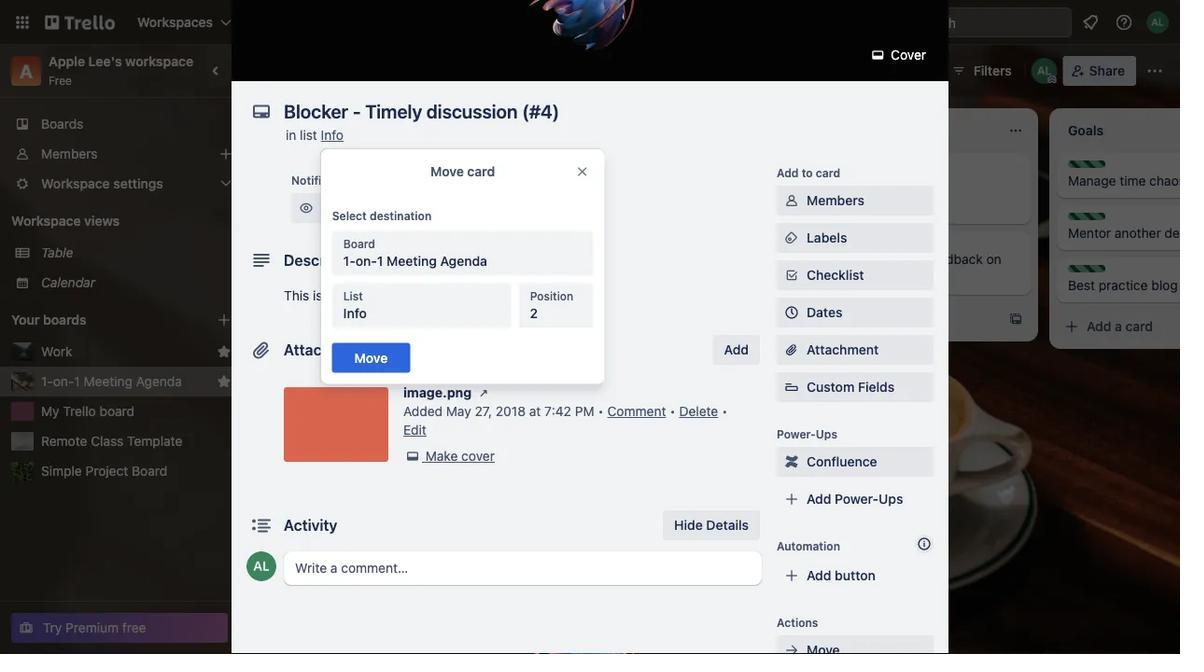 Task type: vqa. For each thing, say whether or not it's contained in the screenshot.
How
yes



Task type: describe. For each thing, give the bounding box(es) containing it.
1 vertical spatial power-
[[835, 492, 879, 507]]

velocity
[[675, 315, 722, 331]]

1 vertical spatial apple lee (applelee29) image
[[246, 552, 276, 582]]

color: green, title: "goal" element for mentor
[[1068, 213, 1111, 227]]

my trello board
[[41, 404, 135, 419]]

board 1-on-1 meeting agenda
[[343, 238, 487, 268]]

changes.
[[655, 334, 710, 349]]

1 down use
[[321, 336, 326, 349]]

boards link
[[0, 109, 243, 139]]

add a card for i think we can improve velocity if we make some tooling changes.
[[556, 375, 623, 390]]

lee's
[[88, 54, 122, 69]]

apple lee's workspace free
[[49, 54, 193, 87]]

sm image for members
[[782, 191, 801, 210]]

board inside board 1-on-1 meeting agenda
[[343, 238, 375, 251]]

few
[[538, 263, 559, 278]]

timely
[[331, 517, 371, 532]]

remote class template
[[41, 434, 182, 449]]

starred icon image for 1-on-1 meeting agenda
[[217, 374, 232, 389]]

training
[[833, 173, 879, 189]]

blocking
[[326, 288, 377, 303]]

1- inside button
[[41, 374, 53, 389]]

1 inside 1-on-1 meeting agenda button
[[74, 374, 80, 389]]

add a card button for i think we can improve velocity if we make some tooling changes.
[[527, 368, 736, 398]]

0 vertical spatial info
[[321, 127, 344, 143]]

improve
[[624, 315, 672, 331]]

report?
[[826, 270, 870, 286]]

this is blocking me/us.
[[284, 288, 421, 303]]

added may 27, 2018 at 7:42 pm
[[403, 404, 594, 419]]

filters
[[974, 63, 1012, 78]]

blocker for -
[[273, 517, 318, 532]]

checklist link
[[777, 260, 934, 290]]

goal best practice blog
[[1068, 266, 1178, 293]]

added
[[403, 404, 443, 419]]

pm
[[575, 404, 594, 419]]

color: orange, title: "discuss" element for i've drafted my goals for the next few months. any feedback?
[[538, 232, 599, 246]]

sm image for watch button
[[297, 199, 316, 218]]

actions
[[777, 616, 818, 629]]

i've
[[538, 244, 559, 260]]

my
[[41, 404, 59, 419]]

may
[[446, 404, 471, 419]]

1 vertical spatial info
[[343, 305, 367, 321]]

custom fields
[[807, 380, 895, 395]]

1- inside board 1-on-1 meeting agenda
[[343, 253, 356, 268]]

your boards
[[11, 312, 87, 328]]

list
[[343, 290, 363, 303]]

remote
[[41, 434, 87, 449]]

program
[[882, 173, 933, 189]]

move
[[538, 192, 570, 207]]

to for use
[[303, 310, 315, 326]]

labels
[[807, 230, 847, 246]]

views
[[84, 213, 120, 229]]

workspace
[[11, 213, 81, 229]]

1- inside text box
[[267, 61, 283, 81]]

make
[[426, 449, 458, 464]]

on- inside button
[[53, 374, 74, 389]]

for
[[667, 244, 684, 260]]

back to home image
[[45, 7, 115, 37]]

power-ups
[[777, 428, 838, 441]]

months.
[[563, 263, 612, 278]]

blocker the team is stuck on x, how can we move forward?
[[538, 162, 753, 207]]

agenda inside board 1-on-1 meeting agenda
[[440, 253, 487, 268]]

discuss for drafted
[[556, 232, 599, 246]]

boards
[[41, 116, 83, 132]]

move
[[430, 163, 464, 179]]

how to use this board
[[273, 310, 404, 326]]

color: purple, title: "reassign" element
[[885, 161, 953, 175]]

meeting inside button
[[84, 374, 133, 389]]

add down if
[[724, 342, 749, 358]]

watch button
[[291, 193, 371, 223]]

2
[[530, 305, 538, 321]]

class
[[91, 434, 124, 449]]

new training program link
[[803, 172, 1020, 190]]

add down automation on the bottom right
[[807, 568, 831, 584]]

calendar
[[41, 275, 95, 290]]

power ups image
[[886, 63, 901, 78]]

i
[[538, 315, 541, 331]]

2018
[[496, 404, 526, 419]]

meeting inside text box
[[323, 61, 388, 81]]

27,
[[475, 404, 492, 419]]

image.png
[[403, 385, 472, 401]]

add down best
[[1087, 319, 1111, 334]]

color: red, title: "blocker" element
[[538, 161, 597, 175]]

work button
[[41, 343, 209, 361]]

try premium free
[[43, 620, 146, 636]]

0 horizontal spatial members link
[[0, 139, 243, 169]]

0 horizontal spatial power-
[[777, 428, 816, 441]]

edit
[[403, 422, 427, 438]]

blocker - timely discussion (#4)
[[273, 517, 467, 532]]

calendar link
[[41, 274, 232, 292]]

position 2
[[530, 290, 573, 321]]

can
[[803, 252, 827, 267]]

another
[[1115, 225, 1161, 241]]

starred icon image for work
[[217, 345, 232, 359]]

apple
[[49, 54, 85, 69]]

manage time chaos link
[[1068, 172, 1180, 190]]

manage
[[1068, 173, 1116, 189]]

add down confluence
[[807, 492, 831, 507]]

color: orange, title: "discuss" element for i think we can improve velocity if we make some tooling changes.
[[538, 303, 599, 317]]

drafted
[[562, 244, 607, 260]]

description
[[284, 252, 365, 269]]

1 horizontal spatial a
[[850, 311, 857, 327]]

destination
[[370, 210, 432, 223]]

some
[[574, 334, 606, 349]]

we inside blocker the team is stuck on x, how can we move forward?
[[736, 173, 753, 189]]

sm image for confluence
[[782, 453, 801, 471]]

make cover
[[426, 449, 495, 464]]

table link
[[41, 244, 232, 262]]

goal for mentor
[[1087, 214, 1111, 227]]

in list info
[[286, 127, 344, 143]]

we up 'some'
[[578, 315, 595, 331]]

project
[[85, 464, 128, 479]]

next
[[711, 244, 737, 260]]

move card
[[430, 163, 495, 179]]

color: green, title: "goal" element for manage
[[1068, 161, 1111, 175]]

discussion
[[374, 517, 438, 532]]

1 vertical spatial is
[[313, 288, 323, 303]]

color: orange, title: "discuss" element for can you please give feedback on the report?
[[803, 239, 864, 253]]

blog
[[1151, 278, 1178, 293]]

add up 7:42
[[556, 375, 581, 390]]

1-on-1 meeting agenda button
[[41, 373, 209, 391]]

how
[[682, 173, 707, 189]]

best practice blog link
[[1068, 276, 1180, 295]]

add left new
[[777, 166, 799, 179]]

3
[[862, 199, 869, 212]]

dates button
[[777, 298, 934, 328]]

premium
[[66, 620, 119, 636]]



Task type: locate. For each thing, give the bounding box(es) containing it.
1 horizontal spatial to
[[802, 166, 813, 179]]

0 horizontal spatial is
[[313, 288, 323, 303]]

add a card for best practice blog
[[1087, 319, 1153, 334]]

on-
[[283, 61, 311, 81], [355, 253, 377, 268], [53, 374, 74, 389]]

table
[[41, 245, 73, 260]]

apple lee (applelee29) image inside primary element
[[1147, 11, 1169, 34]]

1 horizontal spatial 1-
[[267, 61, 283, 81]]

i think we can improve velocity if we make some tooling changes. link
[[538, 314, 754, 351]]

color: orange, title: "discuss" element
[[844, 161, 881, 168], [538, 232, 599, 246], [803, 239, 864, 253], [538, 303, 599, 317]]

0 horizontal spatial apple lee (applelee29) image
[[246, 552, 276, 582]]

a right dates
[[850, 311, 857, 327]]

can inside blocker the team is stuck on x, how can we move forward?
[[711, 173, 732, 189]]

0 horizontal spatial a
[[585, 375, 592, 390]]

think
[[545, 315, 574, 331]]

select destination
[[332, 210, 432, 223]]

blocker left - at the left
[[273, 517, 318, 532]]

1 up the me/us. on the top of page
[[377, 253, 383, 268]]

add button button
[[777, 561, 934, 591]]

1 vertical spatial board
[[132, 464, 167, 479]]

this
[[284, 288, 309, 303]]

1-on-1 meeting agenda inside button
[[41, 374, 182, 389]]

1-
[[267, 61, 283, 81], [343, 253, 356, 268], [41, 374, 53, 389]]

1 horizontal spatial members link
[[777, 186, 934, 216]]

is
[[598, 173, 608, 189], [313, 288, 323, 303]]

blocker inside blocker the team is stuck on x, how can we move forward?
[[556, 162, 597, 175]]

1 vertical spatial can
[[598, 315, 620, 331]]

members down new
[[807, 193, 865, 208]]

1 horizontal spatial add a card
[[822, 311, 888, 327]]

0 horizontal spatial members
[[41, 146, 98, 162]]

1 horizontal spatial board
[[369, 310, 404, 326]]

to left use
[[303, 310, 315, 326]]

add a card up attachment button
[[822, 311, 888, 327]]

1 vertical spatial the
[[803, 270, 822, 286]]

2 starred icon image from the top
[[217, 374, 232, 389]]

sm image inside watch button
[[297, 199, 316, 218]]

0 horizontal spatial to
[[303, 310, 315, 326]]

goal for best
[[1087, 266, 1111, 279]]

on right feedback
[[986, 252, 1002, 267]]

attachment
[[807, 342, 879, 358]]

sm image down power-ups
[[782, 453, 801, 471]]

add button
[[713, 335, 760, 365]]

0 horizontal spatial board
[[99, 404, 135, 419]]

add board image
[[217, 313, 232, 328]]

1 vertical spatial members
[[807, 193, 865, 208]]

1 up trello
[[74, 374, 80, 389]]

starred icon image
[[217, 345, 232, 359], [217, 374, 232, 389]]

0 horizontal spatial on-
[[53, 374, 74, 389]]

2 horizontal spatial add a card
[[1087, 319, 1153, 334]]

1 horizontal spatial power-
[[835, 492, 879, 507]]

blocker for the
[[556, 162, 597, 175]]

0 vertical spatial 1-
[[267, 61, 283, 81]]

2 vertical spatial agenda
[[136, 374, 182, 389]]

add a card button up attachment button
[[792, 304, 1001, 334]]

0 vertical spatial ups
[[816, 428, 838, 441]]

on- inside board 1-on-1 meeting agenda
[[355, 253, 377, 268]]

0 vertical spatial can
[[711, 173, 732, 189]]

my trello board link
[[41, 402, 232, 421]]

0 horizontal spatial the
[[688, 244, 707, 260]]

discuss inside discuss i've drafted my goals for the next few months. any feedback?
[[556, 232, 599, 246]]

on
[[648, 173, 663, 189], [986, 252, 1002, 267]]

create from template… image
[[1008, 312, 1023, 327]]

goal mentor another dev
[[1068, 214, 1180, 241]]

0 vertical spatial board
[[343, 238, 375, 251]]

1 vertical spatial on-
[[355, 253, 377, 268]]

details
[[706, 518, 749, 533]]

to for card
[[802, 166, 813, 179]]

workspace
[[125, 54, 193, 69]]

1 vertical spatial blocker
[[273, 517, 318, 532]]

1 horizontal spatial apple lee (applelee29) image
[[1147, 11, 1169, 34]]

apple lee (applelee29) image
[[1147, 11, 1169, 34], [246, 552, 276, 582]]

if
[[726, 315, 733, 331]]

1 horizontal spatial can
[[711, 173, 732, 189]]

apple lee (applelee29) image
[[1031, 58, 1058, 84]]

is inside blocker the team is stuck on x, how can we move forward?
[[598, 173, 608, 189]]

members link
[[0, 139, 243, 169], [777, 186, 934, 216]]

discuss up checklist
[[822, 240, 864, 253]]

1 vertical spatial 1-
[[343, 253, 356, 268]]

1-on-1 meeting agenda down work button
[[41, 374, 182, 389]]

meeting
[[323, 61, 388, 81], [387, 253, 437, 268], [84, 374, 133, 389]]

on- up 'this is blocking me/us.'
[[355, 253, 377, 268]]

sm image for make cover
[[403, 447, 422, 466]]

template
[[127, 434, 182, 449]]

cover link
[[863, 40, 937, 70]]

0 vertical spatial meeting
[[323, 61, 388, 81]]

1-on-1 meeting agenda inside text box
[[267, 61, 453, 81]]

add a card up pm
[[556, 375, 623, 390]]

give
[[899, 252, 923, 267]]

meeting down work button
[[84, 374, 133, 389]]

primary element
[[0, 0, 1180, 45]]

1 starred icon image from the top
[[217, 345, 232, 359]]

meeting up the me/us. on the top of page
[[387, 253, 437, 268]]

1 up in list info
[[311, 61, 319, 81]]

is right this
[[313, 288, 323, 303]]

0 / 3
[[851, 199, 869, 212]]

sm image inside cover link
[[869, 46, 887, 64]]

this
[[344, 310, 366, 326]]

automation
[[777, 540, 840, 553]]

2 vertical spatial meeting
[[84, 374, 133, 389]]

board down template
[[132, 464, 167, 479]]

1 vertical spatial to
[[303, 310, 315, 326]]

list info
[[343, 290, 367, 321]]

0 vertical spatial agenda
[[392, 61, 453, 81]]

goal inside goal best practice blog
[[1087, 266, 1111, 279]]

sm image left the "labels"
[[782, 229, 801, 247]]

can up 'some'
[[598, 315, 620, 331]]

0 vertical spatial 1-on-1 meeting agenda
[[267, 61, 453, 81]]

0 vertical spatial members
[[41, 146, 98, 162]]

simple project board link
[[41, 462, 232, 481]]

discuss
[[556, 232, 599, 246], [822, 240, 864, 253], [556, 303, 599, 317]]

add power-ups
[[807, 492, 903, 507]]

sm image inside checklist link
[[782, 266, 801, 285]]

sm image
[[782, 191, 801, 210], [782, 229, 801, 247], [782, 266, 801, 285], [474, 384, 493, 402], [403, 447, 422, 466], [782, 453, 801, 471], [782, 641, 801, 654]]

goal inside goal manage time chaos
[[1087, 162, 1111, 175]]

on left x,
[[648, 173, 663, 189]]

fields
[[858, 380, 895, 395]]

discuss can you please give feedback on the report?
[[803, 240, 1002, 286]]

cover
[[461, 449, 495, 464]]

hide details link
[[663, 511, 760, 541]]

None submit
[[332, 343, 410, 373]]

1 vertical spatial 1-on-1 meeting agenda
[[41, 374, 182, 389]]

1 vertical spatial board
[[99, 404, 135, 419]]

sm image left the can at the right top of page
[[782, 266, 801, 285]]

discuss inside 'discuss i think we can improve velocity if we make some tooling changes.'
[[556, 303, 599, 317]]

0 vertical spatial the
[[688, 244, 707, 260]]

1 vertical spatial ups
[[879, 492, 903, 507]]

position
[[530, 290, 573, 303]]

forward?
[[574, 192, 627, 207]]

0 horizontal spatial 1-on-1 meeting agenda
[[41, 374, 182, 389]]

share
[[1089, 63, 1125, 78]]

a for best practice blog
[[1115, 319, 1122, 334]]

Write a comment text field
[[284, 552, 762, 585]]

goals
[[632, 244, 664, 260]]

board down the me/us. on the top of page
[[369, 310, 404, 326]]

2 horizontal spatial add a card button
[[1057, 312, 1180, 342]]

on- inside text box
[[283, 61, 311, 81]]

0 vertical spatial apple lee (applelee29) image
[[1147, 11, 1169, 34]]

info right list
[[321, 127, 344, 143]]

hide details
[[674, 518, 749, 533]]

members
[[41, 146, 98, 162], [807, 193, 865, 208]]

add a card button down best practice blog link
[[1057, 312, 1180, 342]]

ups up add button button
[[879, 492, 903, 507]]

0 horizontal spatial ups
[[816, 428, 838, 441]]

the down the can at the right top of page
[[803, 270, 822, 286]]

is up the forward? at top
[[598, 173, 608, 189]]

meeting up info link
[[323, 61, 388, 81]]

we right how
[[736, 173, 753, 189]]

info down list
[[343, 305, 367, 321]]

board up remote class template
[[99, 404, 135, 419]]

mentor
[[1068, 225, 1111, 241]]

2 horizontal spatial 1-
[[343, 253, 356, 268]]

0 horizontal spatial on
[[648, 173, 663, 189]]

info
[[321, 127, 344, 143], [343, 305, 367, 321]]

agenda
[[392, 61, 453, 81], [440, 253, 487, 268], [136, 374, 182, 389]]

sm image left "automation" icon at the top right of page
[[869, 46, 887, 64]]

automation image
[[912, 56, 938, 82]]

0 horizontal spatial add a card
[[556, 375, 623, 390]]

to left the training in the right top of the page
[[802, 166, 813, 179]]

0 vertical spatial to
[[802, 166, 813, 179]]

delete link
[[679, 404, 718, 419]]

a down best practice blog link
[[1115, 319, 1122, 334]]

free
[[49, 74, 72, 87]]

0 vertical spatial is
[[598, 173, 608, 189]]

sm image for cover link
[[869, 46, 887, 64]]

goal inside "goal mentor another dev"
[[1087, 214, 1111, 227]]

how to use this board link
[[273, 309, 482, 328]]

ups
[[816, 428, 838, 441], [879, 492, 903, 507]]

0 notifications image
[[1079, 11, 1102, 34]]

2 vertical spatial 1-
[[41, 374, 53, 389]]

2 horizontal spatial a
[[1115, 319, 1122, 334]]

discuss for think
[[556, 303, 599, 317]]

1 horizontal spatial on-
[[283, 61, 311, 81]]

discuss inside the discuss can you please give feedback on the report?
[[822, 240, 864, 253]]

can right how
[[711, 173, 732, 189]]

members down boards
[[41, 146, 98, 162]]

can inside 'discuss i think we can improve velocity if we make some tooling changes.'
[[598, 315, 620, 331]]

0 vertical spatial power-
[[777, 428, 816, 441]]

blocker up move
[[556, 162, 597, 175]]

1 vertical spatial members link
[[777, 186, 934, 216]]

sm image for checklist
[[782, 266, 801, 285]]

the inside the discuss can you please give feedback on the report?
[[803, 270, 822, 286]]

sm image for labels
[[782, 229, 801, 247]]

board inside how to use this board link
[[369, 310, 404, 326]]

the
[[538, 173, 561, 189]]

1 horizontal spatial 1-on-1 meeting agenda
[[267, 61, 453, 81]]

create board or workspace image
[[522, 13, 541, 32]]

show menu image
[[1146, 62, 1164, 80]]

1 inside 1-on-1 meeting agenda text box
[[311, 61, 319, 81]]

on- down the work
[[53, 374, 74, 389]]

Board name text field
[[258, 56, 463, 86]]

board inside my trello board link
[[99, 404, 135, 419]]

a
[[850, 311, 857, 327], [1115, 319, 1122, 334], [585, 375, 592, 390]]

0 vertical spatial on
[[648, 173, 663, 189]]

1 horizontal spatial sm image
[[869, 46, 887, 64]]

None text field
[[274, 94, 891, 128]]

1 horizontal spatial board
[[343, 238, 375, 251]]

to inside how to use this board link
[[303, 310, 315, 326]]

workspace views
[[11, 213, 120, 229]]

you
[[830, 252, 852, 267]]

agenda inside text box
[[392, 61, 453, 81]]

0 horizontal spatial sm image
[[297, 199, 316, 218]]

sm image down the edit link at the left bottom
[[403, 447, 422, 466]]

to
[[802, 166, 813, 179], [303, 310, 315, 326]]

1 horizontal spatial is
[[598, 173, 608, 189]]

blocker inside 'link'
[[273, 517, 318, 532]]

agenda inside button
[[136, 374, 182, 389]]

sm image down actions
[[782, 641, 801, 654]]

discuss i've drafted my goals for the next few months. any feedback?
[[538, 232, 737, 278]]

make cover link
[[403, 447, 495, 466]]

1 vertical spatial meeting
[[387, 253, 437, 268]]

discuss down position
[[556, 303, 599, 317]]

the inside discuss i've drafted my goals for the next few months. any feedback?
[[688, 244, 707, 260]]

board inside simple project board 'link'
[[132, 464, 167, 479]]

0 vertical spatial members link
[[0, 139, 243, 169]]

feedback?
[[642, 263, 704, 278]]

color: green, title: "goal" element for best
[[1068, 265, 1111, 279]]

0 vertical spatial board
[[369, 310, 404, 326]]

meeting inside board 1-on-1 meeting agenda
[[387, 253, 437, 268]]

power- down confluence
[[835, 492, 879, 507]]

your boards with 5 items element
[[11, 309, 189, 331]]

add up attachment
[[822, 311, 846, 327]]

team
[[564, 173, 594, 189]]

i've drafted my goals for the next few months. any feedback? link
[[538, 243, 754, 280]]

a up pm
[[585, 375, 592, 390]]

1 horizontal spatial add a card button
[[792, 304, 1001, 334]]

color: green, title: "goal" element
[[803, 161, 846, 175], [1068, 161, 1111, 175], [1068, 213, 1111, 227], [1068, 265, 1111, 279]]

add a card button for best practice blog
[[1057, 312, 1180, 342]]

1 horizontal spatial members
[[807, 193, 865, 208]]

1 horizontal spatial ups
[[879, 492, 903, 507]]

0 horizontal spatial board
[[132, 464, 167, 479]]

labels link
[[777, 223, 934, 253]]

1 vertical spatial starred icon image
[[217, 374, 232, 389]]

discuss i think we can improve velocity if we make some tooling changes.
[[538, 303, 754, 349]]

1 horizontal spatial the
[[803, 270, 822, 286]]

0 vertical spatial starred icon image
[[217, 345, 232, 359]]

0
[[851, 199, 859, 212]]

1 horizontal spatial on
[[986, 252, 1002, 267]]

add power-ups link
[[777, 485, 934, 514]]

goal for manage
[[1087, 162, 1111, 175]]

please
[[856, 252, 895, 267]]

1 down - at the left
[[321, 543, 326, 556]]

we right if
[[737, 315, 754, 331]]

sm image inside labels link
[[782, 229, 801, 247]]

0 vertical spatial blocker
[[556, 162, 597, 175]]

power- up confluence
[[777, 428, 816, 441]]

discuss up months.
[[556, 232, 599, 246]]

cover
[[887, 47, 926, 63]]

add a card
[[822, 311, 888, 327], [1087, 319, 1153, 334], [556, 375, 623, 390]]

Search field
[[908, 8, 1071, 36]]

1-on-1 meeting agenda up info link
[[267, 61, 453, 81]]

0 horizontal spatial can
[[598, 315, 620, 331]]

watch
[[321, 200, 360, 216]]

sm image
[[869, 46, 887, 64], [297, 199, 316, 218]]

2 horizontal spatial on-
[[355, 253, 377, 268]]

filters button
[[946, 56, 1017, 86]]

0 horizontal spatial add a card button
[[527, 368, 736, 398]]

0 vertical spatial sm image
[[869, 46, 887, 64]]

tooling
[[610, 334, 651, 349]]

discuss for you
[[822, 240, 864, 253]]

ups up confluence
[[816, 428, 838, 441]]

board down select
[[343, 238, 375, 251]]

a for i think we can improve velocity if we make some tooling changes.
[[585, 375, 592, 390]]

your
[[11, 312, 40, 328]]

1 vertical spatial sm image
[[297, 199, 316, 218]]

1 vertical spatial on
[[986, 252, 1002, 267]]

open information menu image
[[1115, 13, 1133, 32]]

on- up in
[[283, 61, 311, 81]]

blocker - timely discussion (#4) link
[[273, 515, 482, 534]]

2 vertical spatial on-
[[53, 374, 74, 389]]

boards
[[43, 312, 87, 328]]

add a card down best practice blog link
[[1087, 319, 1153, 334]]

1 horizontal spatial blocker
[[556, 162, 597, 175]]

on inside blocker the team is stuck on x, how can we move forward?
[[648, 173, 663, 189]]

on inside the discuss can you please give feedback on the report?
[[986, 252, 1002, 267]]

0 horizontal spatial 1-
[[41, 374, 53, 389]]

0 vertical spatial on-
[[283, 61, 311, 81]]

0 horizontal spatial blocker
[[273, 517, 318, 532]]

1 vertical spatial agenda
[[440, 253, 487, 268]]

the right for
[[688, 244, 707, 260]]

1 inside board 1-on-1 meeting agenda
[[377, 253, 383, 268]]

sm image up 27,
[[474, 384, 493, 402]]

me/us.
[[381, 288, 421, 303]]

a link
[[11, 56, 41, 86]]

add a card button up comment link
[[527, 368, 736, 398]]

sm image left the watch on the top
[[297, 199, 316, 218]]

sm image down add to card
[[782, 191, 801, 210]]



